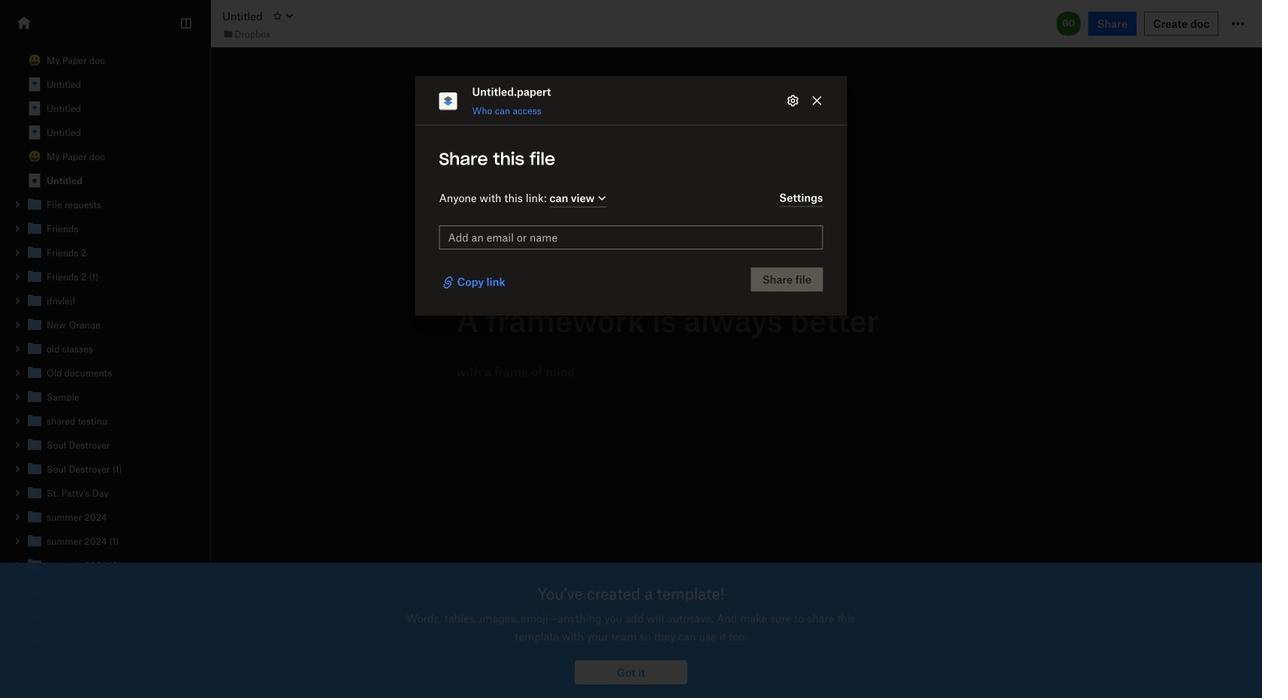 Task type: vqa. For each thing, say whether or not it's contained in the screenshot.
11th List Item from the bottom of the "/ Contents" list at left
yes



Task type: locate. For each thing, give the bounding box(es) containing it.
list item
[[0, 192, 210, 216], [0, 216, 210, 241], [0, 241, 210, 265], [0, 265, 210, 289], [0, 289, 210, 313], [0, 313, 210, 337], [0, 337, 210, 361], [0, 361, 210, 385], [0, 385, 210, 409], [0, 409, 210, 433], [0, 433, 210, 457], [0, 457, 210, 481], [0, 481, 210, 505], [0, 505, 210, 529], [0, 529, 210, 553], [0, 553, 210, 577], [0, 577, 210, 601], [0, 601, 210, 625], [0, 625, 210, 649]]

3 template content image from the top
[[26, 123, 44, 141]]

1 vertical spatial template content image
[[26, 99, 44, 117]]

17 list item from the top
[[0, 577, 210, 601]]

4 list item from the top
[[0, 265, 210, 289]]

1 template content image from the top
[[26, 75, 44, 93]]

template content image
[[26, 75, 44, 93], [26, 99, 44, 117], [26, 123, 44, 141]]

9 list item from the top
[[0, 385, 210, 409]]

12 list item from the top
[[0, 457, 210, 481]]

7 list item from the top
[[0, 337, 210, 361]]

19 list item from the top
[[0, 625, 210, 649]]

11 list item from the top
[[0, 433, 210, 457]]

6 list item from the top
[[0, 313, 210, 337]]

dialog
[[415, 76, 847, 316]]

heading
[[457, 302, 1017, 338]]

2 vertical spatial template content image
[[26, 123, 44, 141]]

0 vertical spatial template content image
[[26, 75, 44, 93]]

grinning face with big eyes image
[[29, 54, 41, 66]]

1 list item from the top
[[0, 192, 210, 216]]

/ contents list
[[0, 0, 210, 649]]

8 list item from the top
[[0, 361, 210, 385]]

14 list item from the top
[[0, 505, 210, 529]]



Task type: describe. For each thing, give the bounding box(es) containing it.
16 list item from the top
[[0, 553, 210, 577]]

13 list item from the top
[[0, 481, 210, 505]]

10 list item from the top
[[0, 409, 210, 433]]

18 list item from the top
[[0, 601, 210, 625]]

5 list item from the top
[[0, 289, 210, 313]]

grinning face with big eyes image
[[29, 150, 41, 162]]

template content image
[[26, 171, 44, 189]]

3 list item from the top
[[0, 241, 210, 265]]

15 list item from the top
[[0, 529, 210, 553]]

2 template content image from the top
[[26, 99, 44, 117]]

Add an email or name text field
[[448, 229, 814, 246]]

2 list item from the top
[[0, 216, 210, 241]]



